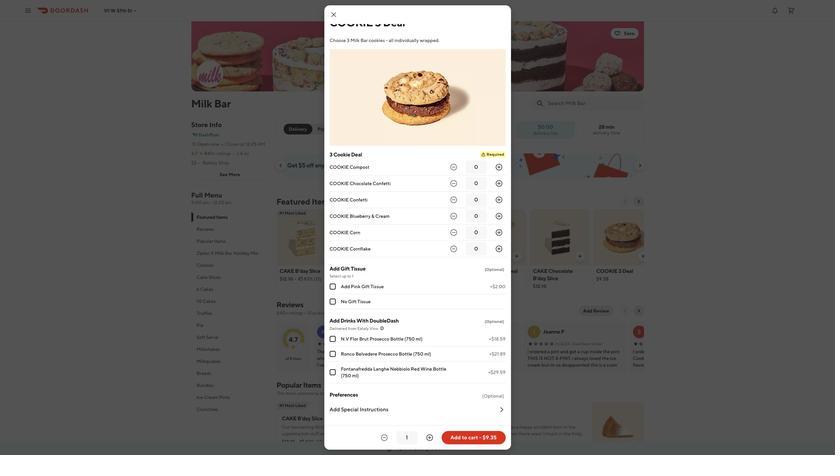 Task type: vqa. For each thing, say whether or not it's contained in the screenshot.


Task type: describe. For each thing, give the bounding box(es) containing it.
1 vertical spatial featured items
[[197, 214, 228, 220]]

cake slices button
[[191, 271, 269, 283]]

cookie for cookie corn
[[330, 230, 349, 235]]

decrease quantity by 1 image for cookie compost
[[450, 163, 458, 171]]

0 horizontal spatial 4.7
[[191, 151, 198, 156]]

1 vertical spatial off
[[442, 445, 449, 451]]

1 vertical spatial prosecco
[[379, 351, 398, 357]]

0 vertical spatial 83% (12)
[[304, 276, 322, 282]]

next button of carousel image
[[636, 199, 642, 204]]

this for $5
[[394, 162, 403, 169]]

get
[[426, 445, 434, 451]]

2 horizontal spatial ml)
[[425, 351, 431, 357]]

gift for no
[[348, 299, 357, 304]]

s
[[638, 328, 641, 335]]

2 vertical spatial decrease quantity by 1 image
[[380, 434, 388, 442]]

p
[[561, 329, 565, 335]]

to inside add gift tissue select up to 1
[[348, 274, 351, 279]]

cakes for 6 cakes
[[200, 287, 214, 292]]

reviews link
[[277, 300, 304, 309]]

delivered from eataly vino
[[330, 326, 378, 331]]

deal for cookie 3 deal $9.35
[[623, 268, 634, 274]]

ann
[[332, 329, 342, 335]]

- inside button
[[479, 434, 482, 441]]

#2 most liked
[[343, 210, 370, 215]]

cookie for cookie cornflake
[[330, 246, 349, 252]]

drinks
[[341, 318, 356, 324]]

0 vertical spatial $5
[[299, 162, 306, 169]]

blueberry
[[350, 213, 371, 219]]

&
[[372, 213, 375, 219]]

popular items the most commonly ordered items and dishes from this store
[[277, 381, 404, 396]]

add special instructions
[[330, 406, 389, 413]]

1 #1 most liked from the top
[[279, 210, 306, 215]]

liked for cake b'day slice
[[295, 210, 306, 215]]

cookie confetti
[[330, 197, 368, 202]]

store
[[393, 391, 404, 396]]

2 vertical spatial (optional)
[[483, 393, 505, 399]]

full menu 9:00 am - 12:25 am
[[191, 191, 232, 205]]

$9.35 inside button
[[483, 434, 497, 441]]

decrease quantity by 1 image for cookie chocolate confetti
[[450, 179, 458, 187]]

review inside add review button
[[594, 308, 610, 314]]

reviews for reviews
[[197, 227, 214, 232]]

milkquakes
[[197, 359, 221, 364]]

close cookie 3 deal image
[[330, 11, 338, 19]]

1 horizontal spatial $5
[[435, 445, 441, 451]]

slices
[[209, 275, 221, 280]]

compost
[[350, 164, 370, 170]]

special
[[341, 406, 359, 413]]

ziploc x milk bar holiday mix
[[197, 251, 258, 256]]

jeanne p
[[543, 329, 565, 335]]

• doordash order for j
[[570, 341, 603, 346]]

add gift tissue select up to 1
[[330, 266, 366, 279]]

cake slices
[[197, 275, 221, 280]]

1 vertical spatial 4.7
[[289, 335, 298, 343]]

langhe
[[374, 366, 389, 372]]

current quantity is 0 number field for cookie confetti
[[470, 196, 483, 203]]

1 vertical spatial cake b'day slice
[[282, 415, 323, 422]]

0 vertical spatial b'day
[[295, 268, 308, 274]]

cart
[[469, 434, 478, 441]]

1 horizontal spatial -
[[386, 38, 388, 43]]

fontanafredda langhe nebbiolo red wine bottle (750 ml)
[[341, 366, 447, 378]]

liked for pie slice milk bar
[[360, 210, 370, 215]]

chocolate for cake
[[549, 268, 573, 274]]

1 vertical spatial 83%
[[306, 439, 315, 444]]

current quantity is 0 number field for cookie compost
[[470, 163, 483, 171]]

wine
[[421, 366, 432, 372]]

tissue for no
[[358, 299, 371, 304]]

0 vertical spatial confetti
[[373, 181, 391, 186]]

100% (7)
[[490, 439, 509, 444]]

0 vertical spatial 12:25
[[246, 141, 257, 147]]

next image
[[636, 308, 642, 314]]

ice cream pints button
[[191, 391, 269, 403]]

9:00
[[191, 200, 202, 205]]

10 cakes button
[[191, 295, 269, 307]]

soft
[[470, 268, 484, 274]]

stars
[[293, 356, 301, 361]]

(optional) for add drinks with doubledash
[[485, 319, 505, 324]]

3 inside group
[[330, 151, 333, 158]]

corn
[[350, 230, 361, 235]]

order for j
[[592, 341, 603, 346]]

ronco belvedere prosecco bottle (750 ml)
[[341, 351, 431, 357]]

soft serve cereal milk cup button
[[467, 209, 527, 293]]

1 vertical spatial (12)
[[316, 439, 323, 444]]

b'day inside "cake chocolate b'day slice $12.10"
[[533, 275, 546, 282]]

save button
[[611, 28, 639, 39]]

featured inside heading
[[277, 197, 310, 206]]

0 horizontal spatial pie slice milk bar image
[[340, 209, 399, 266]]

tissue for add
[[351, 266, 366, 272]]

bundles button
[[191, 379, 269, 391]]

1.4
[[237, 151, 243, 156]]

delivery inside 28 min delivery time
[[593, 130, 610, 135]]

up
[[342, 274, 347, 279]]

bottle inside fontanafredda langhe nebbiolo red wine bottle (750 ml)
[[433, 366, 447, 372]]

cookie 3 deal dialog
[[324, 5, 511, 450]]

notification bell image
[[772, 7, 780, 15]]

items inside 'popular items the most commonly ordered items and dishes from this store'
[[303, 381, 321, 389]]

#2
[[343, 210, 348, 215]]

6
[[197, 287, 199, 292]]

$0.00
[[538, 124, 553, 130]]

bar for choose
[[361, 38, 368, 43]]

$7.70 inside pie slice milk bar $7.70
[[343, 276, 355, 282]]

this for items
[[385, 391, 392, 396]]

0 vertical spatial cake b'day slice
[[280, 268, 321, 274]]

3 for cookie 3 deal
[[375, 16, 381, 29]]

1 vertical spatial tissue
[[371, 284, 384, 289]]

0 vertical spatial 83%
[[304, 276, 313, 282]]

1 vertical spatial bottle
[[399, 351, 412, 357]]

1 vertical spatial 83% (12)
[[306, 439, 323, 444]]

1 horizontal spatial $7.70
[[469, 439, 480, 444]]

(7)
[[503, 439, 509, 444]]

ronco
[[341, 351, 355, 357]]

add for add review
[[584, 308, 593, 314]]

most for cake b'day slice
[[285, 210, 295, 215]]

cookie for cookie confetti
[[330, 197, 349, 202]]

from inside add drinks with doubledash group
[[348, 326, 357, 331]]

deal for 3 cookie deal
[[351, 151, 362, 158]]

100%
[[490, 439, 502, 444]]

increase quantity by 1 image for cookie compost
[[495, 163, 503, 171]]

no
[[341, 299, 348, 304]]

belvedere
[[356, 351, 378, 357]]

from for $5
[[380, 162, 393, 169]]

dishes
[[359, 391, 373, 396]]

info
[[209, 121, 222, 128]]

1 horizontal spatial of
[[341, 162, 346, 169]]

choose 3 milk bar cookies - all individually wrapped.
[[330, 38, 440, 43]]

0 horizontal spatial ratings
[[217, 151, 231, 156]]

wrapped.
[[420, 38, 440, 43]]

bar up info
[[214, 97, 231, 110]]

spend $25, get $5 off
[[397, 445, 449, 451]]

1 #1 from the top
[[279, 210, 284, 215]]

min
[[606, 124, 615, 130]]

liked down commonly
[[295, 403, 306, 408]]

n.v
[[341, 336, 349, 342]]

dashpass
[[199, 132, 219, 137]]

open menu image
[[24, 7, 32, 15]]

milk up store
[[191, 97, 212, 110]]

deal for cookie 3 deal
[[383, 16, 406, 29]]

delivery inside $0.00 delivery fee
[[534, 130, 550, 136]]

and
[[351, 391, 359, 396]]

$9.35 inside the cookie 3 deal $9.35
[[597, 276, 609, 282]]

2 #1 most liked from the top
[[279, 403, 306, 408]]

bakery
[[203, 160, 218, 165]]

• doordash order for a
[[361, 341, 393, 346]]

cookie 3 deal image
[[594, 209, 653, 266]]

0 horizontal spatial 840+
[[204, 151, 216, 156]]

milk bar
[[191, 97, 231, 110]]

x
[[211, 251, 214, 256]]

cake 6" b'day image
[[404, 209, 463, 266]]

1 vertical spatial of
[[286, 356, 289, 361]]

increase quantity by 1 image for cookie confetti
[[495, 196, 503, 204]]

Pickup radio
[[308, 124, 338, 134]]

ice
[[197, 395, 203, 400]]

increase quantity by 1 image for cookie corn
[[495, 229, 503, 237]]

pie button
[[191, 319, 269, 331]]

1 vertical spatial (750
[[413, 351, 424, 357]]

1 vertical spatial cake b'day slice image
[[406, 402, 458, 454]]

see more button
[[192, 169, 268, 180]]

+$18.59
[[489, 336, 506, 342]]

1 vertical spatial gift
[[362, 284, 370, 289]]

+$21.89
[[490, 351, 506, 357]]

$$ • bakery shop
[[191, 160, 230, 165]]

select promotional banner element
[[446, 177, 475, 189]]

slice inside "cake chocolate b'day slice $12.10"
[[547, 275, 559, 282]]

ratings inside reviews 840+ ratings • 12 public reviews
[[289, 310, 304, 316]]

2 doordash from the left
[[467, 341, 486, 346]]

red
[[411, 366, 420, 372]]

cookie blueberry & cream
[[330, 213, 390, 219]]

1 horizontal spatial previous button of carousel image
[[623, 199, 628, 204]]

doubledash
[[370, 318, 399, 324]]

0 items, open order cart image
[[788, 7, 796, 15]]

ziploc
[[197, 251, 210, 256]]

items inside button
[[214, 239, 226, 244]]

Current quantity is 1 number field
[[400, 434, 414, 441]]

order for a
[[382, 341, 393, 346]]

preferences
[[330, 392, 358, 398]]

previous image
[[623, 308, 628, 314]]

0 vertical spatial featured items
[[277, 197, 333, 206]]

open
[[197, 141, 209, 147]]

$$
[[191, 160, 197, 165]]

save
[[625, 31, 635, 36]]

serve
[[206, 335, 219, 340]]

store
[[191, 121, 208, 128]]

shop
[[218, 160, 230, 165]]

$12.10 inside "cake chocolate b'day slice $12.10"
[[533, 284, 547, 289]]

increase quantity by 1 image for cookie blueberry & cream
[[495, 212, 503, 220]]

pie slice milk bar $7.70
[[343, 268, 384, 282]]

cream inside the 3 cookie deal group
[[376, 213, 390, 219]]

cookie 3 deal
[[330, 16, 406, 29]]

• inside reviews 840+ ratings • 12 public reviews
[[304, 310, 306, 316]]

soft
[[197, 335, 205, 340]]

items
[[338, 391, 350, 396]]

cookie for cookie chocolate confetti
[[330, 181, 349, 186]]

current quantity is 0 number field for cookie blueberry & cream
[[470, 212, 483, 220]]

vino
[[370, 326, 378, 331]]

12
[[307, 310, 312, 316]]

add item to cart image for cake 6" b'day image
[[451, 254, 456, 259]]

1 vertical spatial pie slice milk bar image
[[592, 402, 644, 454]]

0 horizontal spatial cake b'day slice image
[[277, 209, 336, 266]]

No Gift Tissue checkbox
[[330, 299, 336, 305]]

soft serve cereal milk cup
[[470, 268, 518, 282]]

am
[[258, 141, 265, 147]]

milk inside soft serve cereal milk cup
[[470, 275, 480, 282]]

ordered
[[320, 391, 337, 396]]

0 vertical spatial bottle
[[391, 336, 404, 342]]



Task type: locate. For each thing, give the bounding box(es) containing it.
1 am from the left
[[203, 200, 209, 205]]

•
[[221, 141, 223, 147], [233, 151, 235, 156], [199, 160, 201, 165], [295, 276, 297, 282], [304, 310, 306, 316], [361, 341, 362, 346], [465, 341, 466, 346], [570, 341, 572, 346], [296, 439, 298, 444], [481, 439, 483, 444]]

1 add item to cart image from the left
[[387, 254, 393, 259]]

$5 right get
[[299, 162, 306, 169]]

bar inside pie slice milk bar $7.70
[[376, 268, 384, 274]]

gift right pink
[[362, 284, 370, 289]]

1 horizontal spatial add item to cart image
[[451, 254, 456, 259]]

delivery left "time"
[[593, 130, 610, 135]]

delivery
[[593, 130, 610, 135], [534, 130, 550, 136]]

1 horizontal spatial 840+
[[277, 310, 288, 316]]

soft serve button
[[191, 331, 269, 343]]

cookies
[[369, 38, 385, 43]]

milk inside pie slice milk bar $7.70
[[365, 268, 375, 274]]

tissue down add pink gift tissue
[[358, 299, 371, 304]]

chocolate inside "cake chocolate b'day slice $12.10"
[[549, 268, 573, 274]]

add for add pink gift tissue
[[341, 284, 350, 289]]

1 horizontal spatial am
[[225, 200, 232, 205]]

0 vertical spatial increase quantity by 1 image
[[495, 196, 503, 204]]

doordash right '8/11/23'
[[467, 341, 486, 346]]

(optional) down +$29.59
[[483, 393, 505, 399]]

0 horizontal spatial cream
[[204, 395, 218, 400]]

2 am from the left
[[225, 200, 232, 205]]

0 horizontal spatial featured items
[[197, 214, 228, 220]]

1 vertical spatial #1
[[279, 403, 284, 408]]

slice
[[309, 268, 321, 274], [353, 268, 364, 274], [547, 275, 559, 282], [312, 415, 323, 422]]

1 horizontal spatial chocolate
[[549, 268, 573, 274]]

83% (12) right $12.10 • at the bottom left
[[306, 439, 323, 444]]

current quantity is 0 number field for cookie cornflake
[[470, 245, 483, 253]]

review
[[594, 308, 610, 314], [486, 341, 500, 346]]

0 vertical spatial review
[[594, 308, 610, 314]]

b'day
[[295, 268, 308, 274], [533, 275, 546, 282], [298, 415, 311, 422]]

ratings down reviews link
[[289, 310, 304, 316]]

cake chocolate b'day slice image
[[531, 209, 590, 266]]

2 vertical spatial bottle
[[433, 366, 447, 372]]

flor
[[350, 336, 359, 342]]

2 vertical spatial increase quantity by 1 image
[[426, 434, 434, 442]]

10
[[197, 299, 202, 304]]

add inside add gift tissue select up to 1
[[330, 266, 340, 272]]

0 vertical spatial 4.7
[[191, 151, 198, 156]]

off right 'get'
[[442, 445, 449, 451]]

0 vertical spatial tissue
[[351, 266, 366, 272]]

the
[[277, 391, 285, 396]]

milk down soft
[[470, 275, 480, 282]]

(optional) up cup on the bottom right
[[485, 267, 505, 272]]

decrease quantity by 1 image for cookie confetti
[[450, 196, 458, 204]]

0 horizontal spatial of
[[286, 356, 289, 361]]

liked
[[295, 210, 306, 215], [360, 210, 370, 215], [295, 403, 306, 408]]

0 horizontal spatial confetti
[[350, 197, 368, 202]]

0 horizontal spatial off
[[307, 162, 314, 169]]

menu
[[204, 191, 222, 199]]

840+ inside reviews 840+ ratings • 12 public reviews
[[277, 310, 288, 316]]

popular inside 'popular items the most commonly ordered items and dishes from this store'
[[277, 381, 302, 389]]

decrease quantity by 1 image for cookie blueberry & cream
[[450, 212, 458, 220]]

featured items heading
[[277, 196, 333, 207]]

(750 up ronco belvedere prosecco bottle (750 ml)
[[405, 336, 415, 342]]

0 horizontal spatial order
[[382, 341, 393, 346]]

cake b'day slice
[[280, 268, 321, 274], [282, 415, 323, 422]]

2 add item to cart image from the left
[[451, 254, 456, 259]]

delivered from eataly vino image
[[380, 326, 385, 331]]

w
[[111, 8, 116, 13]]

doordash
[[363, 341, 381, 346], [467, 341, 486, 346], [573, 341, 591, 346]]

6 cakes
[[197, 287, 214, 292]]

bar for ziploc
[[225, 251, 232, 256]]

2 horizontal spatial deal
[[623, 268, 634, 274]]

1 vertical spatial #1 most liked
[[279, 403, 306, 408]]

None checkbox
[[330, 284, 336, 290], [330, 351, 336, 357], [330, 284, 336, 290], [330, 351, 336, 357]]

from for items
[[374, 391, 384, 396]]

840+ up bakery
[[204, 151, 216, 156]]

1 order from the left
[[382, 341, 393, 346]]

0 vertical spatial cream
[[376, 213, 390, 219]]

cream right & at the top
[[376, 213, 390, 219]]

this left store.
[[394, 162, 403, 169]]

6 current quantity is 0 number field from the top
[[470, 245, 483, 253]]

review left previous icon on the bottom right
[[594, 308, 610, 314]]

ml) up "wine"
[[425, 351, 431, 357]]

0 horizontal spatial am
[[203, 200, 209, 205]]

0 horizontal spatial $5
[[299, 162, 306, 169]]

0 vertical spatial cake b'day slice image
[[277, 209, 336, 266]]

am up reviews button
[[225, 200, 232, 205]]

None checkbox
[[330, 336, 336, 342], [330, 369, 336, 375], [330, 336, 336, 342], [330, 369, 336, 375]]

1 vertical spatial to
[[462, 434, 467, 441]]

0 vertical spatial #1 most liked
[[279, 210, 306, 215]]

1 horizontal spatial this
[[394, 162, 403, 169]]

previous button of carousel image left next button of carousel icon
[[623, 199, 628, 204]]

add special instructions button
[[330, 401, 506, 419]]

off
[[307, 162, 314, 169], [442, 445, 449, 451]]

add for add drinks with doubledash
[[330, 318, 340, 324]]

cookie compost
[[330, 164, 370, 170]]

chocolate
[[350, 181, 372, 186], [549, 268, 573, 274]]

cake b'day slice image
[[277, 209, 336, 266], [406, 402, 458, 454]]

1 doordash from the left
[[363, 341, 381, 346]]

0 vertical spatial featured
[[277, 197, 310, 206]]

previous button of carousel image left get
[[278, 163, 283, 168]]

add item to cart image for soft serve cereal milk cup image
[[514, 254, 520, 259]]

$12.10 for $12.10 •
[[282, 439, 295, 444]]

bundles
[[197, 383, 214, 388]]

add inside button
[[584, 308, 593, 314]]

3 add item to cart image from the left
[[514, 254, 520, 259]]

0 vertical spatial off
[[307, 162, 314, 169]]

bottle right "wine"
[[433, 366, 447, 372]]

0 vertical spatial this
[[394, 162, 403, 169]]

order down add review
[[592, 341, 603, 346]]

$7.70 left the 100%
[[469, 439, 480, 444]]

tissue down pie slice milk bar $7.70
[[371, 284, 384, 289]]

2 decrease quantity by 1 image from the top
[[450, 212, 458, 220]]

• doordash order up ronco belvedere prosecco bottle (750 ml)
[[361, 341, 393, 346]]

r
[[343, 329, 347, 335]]

liked down featured items heading
[[295, 210, 306, 215]]

milk right 'x'
[[215, 251, 224, 256]]

3 increase quantity by 1 image from the top
[[495, 212, 503, 220]]

add drinks with doubledash group
[[330, 317, 506, 383]]

liked left & at the top
[[360, 210, 370, 215]]

popular for popular items
[[197, 239, 213, 244]]

cream right ice
[[204, 395, 218, 400]]

doordash up belvedere
[[363, 341, 381, 346]]

#1 most liked down featured items heading
[[279, 210, 306, 215]]

$5 right 'get'
[[435, 445, 441, 451]]

review up +$21.89
[[486, 341, 500, 346]]

0 horizontal spatial ml)
[[352, 373, 359, 378]]

1 vertical spatial confetti
[[350, 197, 368, 202]]

(750 up red
[[413, 351, 424, 357]]

2 horizontal spatial -
[[479, 434, 482, 441]]

popular
[[197, 239, 213, 244], [277, 381, 302, 389]]

1 vertical spatial -
[[210, 200, 212, 205]]

add gift tissue group
[[330, 265, 506, 309]]

gift inside add gift tissue select up to 1
[[341, 266, 350, 272]]

select
[[330, 274, 341, 279]]

reviews inside button
[[197, 227, 214, 232]]

add inside button
[[451, 434, 461, 441]]

4 decrease quantity by 1 image from the top
[[450, 245, 458, 253]]

0 horizontal spatial to
[[348, 274, 351, 279]]

cake
[[280, 268, 294, 274], [533, 268, 548, 274], [282, 415, 297, 422]]

popular up ziploc
[[197, 239, 213, 244]]

2 horizontal spatial add item to cart image
[[514, 254, 520, 259]]

reviews inside reviews 840+ ratings • 12 public reviews
[[277, 300, 304, 309]]

reviews for reviews 840+ ratings • 12 public reviews
[[277, 300, 304, 309]]

gift up the up
[[341, 266, 350, 272]]

gift right no on the left bottom
[[348, 299, 357, 304]]

j
[[533, 328, 536, 335]]

• closes at 12:25 am
[[221, 141, 265, 147]]

confetti down "more"
[[373, 181, 391, 186]]

1 horizontal spatial review
[[594, 308, 610, 314]]

next button of carousel image
[[638, 163, 643, 168]]

0 vertical spatial gift
[[341, 266, 350, 272]]

tissue up 1
[[351, 266, 366, 272]]

bottle up nebbiolo
[[399, 351, 412, 357]]

choose
[[330, 38, 346, 43]]

of 5 stars
[[286, 356, 301, 361]]

to inside button
[[462, 434, 467, 441]]

4.7 up $$
[[191, 151, 198, 156]]

1 vertical spatial ml)
[[425, 351, 431, 357]]

am right 9:00
[[203, 200, 209, 205]]

cookie for cookie compost
[[330, 164, 349, 170]]

0 horizontal spatial reviews
[[197, 227, 214, 232]]

1 vertical spatial deal
[[351, 151, 362, 158]]

2 vertical spatial deal
[[623, 268, 634, 274]]

83% (12) left select
[[304, 276, 322, 282]]

1 vertical spatial reviews
[[277, 300, 304, 309]]

milk inside ziploc x milk bar holiday mix 'button'
[[215, 251, 224, 256]]

1 horizontal spatial confetti
[[373, 181, 391, 186]]

28 min delivery time
[[593, 124, 621, 135]]

1 horizontal spatial • doordash order
[[570, 341, 603, 346]]

add review
[[584, 308, 610, 314]]

(optional)
[[485, 267, 505, 272], [485, 319, 505, 324], [483, 393, 505, 399]]

2 vertical spatial b'day
[[298, 415, 311, 422]]

pie slice milk bar image
[[340, 209, 399, 266], [592, 402, 644, 454]]

ml) down fontanafredda
[[352, 373, 359, 378]]

am
[[203, 200, 209, 205], [225, 200, 232, 205]]

2 increase quantity by 1 image from the top
[[495, 179, 503, 187]]

milk for choose
[[351, 38, 360, 43]]

1 vertical spatial increase quantity by 1 image
[[495, 229, 503, 237]]

ml) inside fontanafredda langhe nebbiolo red wine bottle (750 ml)
[[352, 373, 359, 378]]

popular inside button
[[197, 239, 213, 244]]

soft serve cereal milk cup image
[[467, 209, 526, 266]]

truffles button
[[191, 307, 269, 319]]

items inside heading
[[312, 197, 333, 206]]

(optional) up '+$18.59'
[[485, 319, 505, 324]]

of left $25
[[341, 162, 346, 169]]

mi
[[244, 151, 249, 156]]

previous button of carousel image
[[278, 163, 283, 168], [623, 199, 628, 204]]

eataly
[[358, 326, 369, 331]]

ratings up shop
[[217, 151, 231, 156]]

full
[[191, 191, 203, 199]]

2 vertical spatial -
[[479, 434, 482, 441]]

0 horizontal spatial -
[[210, 200, 212, 205]]

10 cakes
[[197, 299, 216, 304]]

cookie cornflake
[[330, 246, 371, 252]]

0 horizontal spatial previous button of carousel image
[[278, 163, 283, 168]]

decrease quantity by 1 image for cookie cornflake
[[450, 245, 458, 253]]

0 vertical spatial (750
[[405, 336, 415, 342]]

1 • doordash order from the left
[[361, 341, 393, 346]]

2 vertical spatial ml)
[[352, 373, 359, 378]]

1 horizontal spatial featured
[[277, 197, 310, 206]]

add for add gift tissue select up to 1
[[330, 266, 340, 272]]

prosecco down the n.v flor brut prosecco bottle (750 ml)
[[379, 351, 398, 357]]

2 current quantity is 0 number field from the top
[[470, 180, 483, 187]]

(optional) inside the add gift tissue 'group'
[[485, 267, 505, 272]]

decrease quantity by 1 image for cookie corn
[[450, 229, 458, 237]]

1 decrease quantity by 1 image from the top
[[450, 163, 458, 171]]

0 vertical spatial $12.10
[[280, 276, 293, 282]]

5 current quantity is 0 number field from the top
[[470, 229, 483, 236]]

2 delivery from the left
[[534, 130, 550, 136]]

4 current quantity is 0 number field from the top
[[470, 212, 483, 220]]

12:25 right 'at'
[[246, 141, 257, 147]]

brut
[[360, 336, 369, 342]]

(12)
[[314, 276, 322, 282], [316, 439, 323, 444]]

increase quantity by 1 image for cookie cornflake
[[495, 245, 503, 253]]

3 for cookie 3 deal $9.35
[[619, 268, 622, 274]]

12:25 down menu
[[213, 200, 224, 205]]

- inside full menu 9:00 am - 12:25 am
[[210, 200, 212, 205]]

1 vertical spatial popular
[[277, 381, 302, 389]]

add inside "button"
[[330, 406, 340, 413]]

bar inside "cookie 3 deal" dialog
[[361, 38, 368, 43]]

cookie for cookie blueberry & cream
[[330, 213, 349, 219]]

2 vertical spatial (750
[[341, 373, 351, 378]]

0 horizontal spatial doordash
[[363, 341, 381, 346]]

decrease quantity by 1 image
[[450, 179, 458, 187], [450, 196, 458, 204], [380, 434, 388, 442]]

cream inside ice cream pints button
[[204, 395, 218, 400]]

from right dishes
[[374, 391, 384, 396]]

ziploc x milk bar holiday mix button
[[191, 247, 269, 259]]

cakes right the 10
[[203, 299, 216, 304]]

- right cart
[[479, 434, 482, 441]]

12:25 inside full menu 9:00 am - 12:25 am
[[213, 200, 224, 205]]

store.
[[404, 162, 419, 169]]

increase quantity by 1 image
[[495, 163, 503, 171], [495, 179, 503, 187], [495, 212, 503, 220], [495, 245, 503, 253]]

3 doordash from the left
[[573, 341, 591, 346]]

3 cookie deal group
[[330, 151, 506, 257]]

(12) left select
[[314, 276, 322, 282]]

Current quantity is 0 number field
[[470, 163, 483, 171], [470, 180, 483, 187], [470, 196, 483, 203], [470, 212, 483, 220], [470, 229, 483, 236], [470, 245, 483, 253]]

bar inside 'button'
[[225, 251, 232, 256]]

order methods option group
[[284, 124, 338, 134]]

to left 1
[[348, 274, 351, 279]]

$12.10 for $12.10
[[280, 276, 293, 282]]

2 order from the left
[[592, 341, 603, 346]]

1 vertical spatial $12.10
[[533, 284, 547, 289]]

0 vertical spatial cakes
[[200, 287, 214, 292]]

pink
[[351, 284, 361, 289]]

0 vertical spatial (optional)
[[485, 267, 505, 272]]

#1 down featured items heading
[[279, 210, 284, 215]]

featured items
[[277, 197, 333, 206], [197, 214, 228, 220]]

1 horizontal spatial cream
[[376, 213, 390, 219]]

1 horizontal spatial delivery
[[593, 130, 610, 135]]

Delivery radio
[[284, 124, 312, 134]]

1 delivery from the left
[[593, 130, 610, 135]]

chocolate for cookie
[[350, 181, 372, 186]]

delivery down $0.00
[[534, 130, 550, 136]]

• doordash order right 11/4/23
[[570, 341, 603, 346]]

add review button
[[580, 306, 614, 316]]

get $5 off any order of $25 or more from this store.
[[287, 162, 419, 169]]

3 current quantity is 0 number field from the top
[[470, 196, 483, 203]]

popular items
[[197, 239, 226, 244]]

bar up add pink gift tissue
[[376, 268, 384, 274]]

1 horizontal spatial order
[[592, 341, 603, 346]]

cookie inside the cookie 3 deal $9.35
[[597, 268, 618, 274]]

cookie for cookie 3 deal
[[330, 16, 373, 29]]

cakes for 10 cakes
[[203, 299, 216, 304]]

delivery
[[289, 126, 307, 132]]

4.7 up of 5 stars
[[289, 335, 298, 343]]

bar left cookies
[[361, 38, 368, 43]]

gift
[[341, 266, 350, 272], [362, 284, 370, 289], [348, 299, 357, 304]]

add for add to cart - $9.35
[[451, 434, 461, 441]]

most right #2
[[349, 210, 359, 215]]

1 horizontal spatial off
[[442, 445, 449, 451]]

1 vertical spatial chocolate
[[549, 268, 573, 274]]

$25,
[[414, 445, 425, 451]]

closes
[[225, 141, 239, 147]]

0 horizontal spatial $9.35
[[483, 434, 497, 441]]

get
[[287, 162, 298, 169]]

bottle
[[391, 336, 404, 342], [399, 351, 412, 357], [433, 366, 447, 372]]

deal inside group
[[351, 151, 362, 158]]

all
[[389, 38, 394, 43]]

83% right $12.10 • at the bottom left
[[306, 439, 315, 444]]

1 vertical spatial review
[[486, 341, 500, 346]]

reviews button
[[191, 223, 269, 235]]

fontanafredda
[[341, 366, 373, 372]]

bar down popular items button
[[225, 251, 232, 256]]

$7.70 down pie
[[343, 276, 355, 282]]

now
[[210, 141, 219, 147]]

0 horizontal spatial add item to cart image
[[387, 254, 393, 259]]

most down featured items heading
[[285, 210, 295, 215]]

featured
[[277, 197, 310, 206], [197, 214, 216, 220]]

individually
[[395, 38, 419, 43]]

3 for choose 3 milk bar cookies - all individually wrapped.
[[347, 38, 350, 43]]

(750 inside fontanafredda langhe nebbiolo red wine bottle (750 ml)
[[341, 373, 351, 378]]

this inside 'popular items the most commonly ordered items and dishes from this store'
[[385, 391, 392, 396]]

cake inside "cake chocolate b'day slice $12.10"
[[533, 268, 548, 274]]

pickup
[[318, 126, 333, 132]]

gift for add
[[341, 266, 350, 272]]

doordash right 11/4/23
[[573, 341, 591, 346]]

0 vertical spatial chocolate
[[350, 181, 372, 186]]

add
[[330, 266, 340, 272], [341, 284, 350, 289], [584, 308, 593, 314], [330, 318, 340, 324], [330, 406, 340, 413], [451, 434, 461, 441]]

0 vertical spatial reviews
[[197, 227, 214, 232]]

from inside 'popular items the most commonly ordered items and dishes from this store'
[[374, 391, 384, 396]]

most
[[286, 391, 296, 396]]

1 vertical spatial cakes
[[203, 299, 216, 304]]

1
[[352, 274, 354, 279]]

0 vertical spatial (12)
[[314, 276, 322, 282]]

ann r
[[332, 329, 347, 335]]

add item to cart image
[[324, 254, 329, 259], [578, 254, 583, 259], [641, 254, 646, 259], [446, 442, 451, 447]]

to left cart
[[462, 434, 467, 441]]

3 inside the cookie 3 deal $9.35
[[619, 268, 622, 274]]

current quantity is 0 number field for cookie corn
[[470, 229, 483, 236]]

0 vertical spatial of
[[341, 162, 346, 169]]

from right r
[[348, 326, 357, 331]]

1 vertical spatial (optional)
[[485, 319, 505, 324]]

cakes right 6 in the bottom of the page
[[200, 287, 214, 292]]

add for add special instructions
[[330, 406, 340, 413]]

confetti up #2 most liked
[[350, 197, 368, 202]]

4 increase quantity by 1 image from the top
[[495, 245, 503, 253]]

1 current quantity is 0 number field from the top
[[470, 163, 483, 171]]

(optional) inside add drinks with doubledash group
[[485, 319, 505, 324]]

popular up most
[[277, 381, 302, 389]]

milk right "choose"
[[351, 38, 360, 43]]

current quantity is 0 number field for cookie chocolate confetti
[[470, 180, 483, 187]]

milk for pie
[[365, 268, 375, 274]]

from
[[380, 162, 393, 169], [348, 326, 357, 331], [374, 391, 384, 396]]

- left all
[[386, 38, 388, 43]]

milk bar image
[[191, 21, 644, 91], [197, 61, 223, 87]]

1 horizontal spatial ml)
[[416, 336, 423, 342]]

2 #1 from the top
[[279, 403, 284, 408]]

decrease quantity by 1 image
[[450, 163, 458, 171], [450, 212, 458, 220], [450, 229, 458, 237], [450, 245, 458, 253]]

0 horizontal spatial 12:25
[[213, 200, 224, 205]]

slice inside pie slice milk bar $7.70
[[353, 268, 364, 274]]

3 cookie deal
[[330, 151, 362, 158]]

increase quantity by 1 image
[[495, 196, 503, 204], [495, 229, 503, 237], [426, 434, 434, 442]]

milk inside "cookie 3 deal" dialog
[[351, 38, 360, 43]]

2 • doordash order from the left
[[570, 341, 603, 346]]

this
[[394, 162, 403, 169], [385, 391, 392, 396]]

bar for pie
[[376, 268, 384, 274]]

deal inside the cookie 3 deal $9.35
[[623, 268, 634, 274]]

1 increase quantity by 1 image from the top
[[495, 163, 503, 171]]

1 horizontal spatial featured items
[[277, 197, 333, 206]]

1 vertical spatial $9.35
[[483, 434, 497, 441]]

milk up add pink gift tissue
[[365, 268, 375, 274]]

doordash for j
[[573, 341, 591, 346]]

chocolate inside the 3 cookie deal group
[[350, 181, 372, 186]]

- down menu
[[210, 200, 212, 205]]

of left 5
[[286, 356, 289, 361]]

840+ down reviews link
[[277, 310, 288, 316]]

3 decrease quantity by 1 image from the top
[[450, 229, 458, 237]]

0 vertical spatial from
[[380, 162, 393, 169]]

popular for popular items the most commonly ordered items and dishes from this store
[[277, 381, 302, 389]]

111 w 57th st button
[[104, 8, 138, 13]]

instructions
[[360, 406, 389, 413]]

most down most
[[285, 403, 295, 408]]

prosecco
[[370, 336, 390, 342], [379, 351, 398, 357]]

add item to cart image
[[387, 254, 393, 259], [451, 254, 456, 259], [514, 254, 520, 259]]

1 vertical spatial decrease quantity by 1 image
[[450, 196, 458, 204]]

a
[[321, 328, 326, 335]]

Item Search search field
[[548, 100, 639, 107]]

off left any
[[307, 162, 314, 169]]

(750
[[405, 336, 415, 342], [413, 351, 424, 357], [341, 373, 351, 378]]

bottle up ronco belvedere prosecco bottle (750 ml)
[[391, 336, 404, 342]]

0 vertical spatial 840+
[[204, 151, 216, 156]]

(12) right $12.10 • at the bottom left
[[316, 439, 323, 444]]

0 horizontal spatial popular
[[197, 239, 213, 244]]

83% left select
[[304, 276, 313, 282]]

doordash for a
[[363, 341, 381, 346]]

• doordash order
[[361, 341, 393, 346], [570, 341, 603, 346]]

(750 down fontanafredda
[[341, 373, 351, 378]]

0 vertical spatial prosecco
[[370, 336, 390, 342]]

1.4 mi
[[237, 151, 249, 156]]

order up ronco belvedere prosecco bottle (750 ml)
[[382, 341, 393, 346]]

0 vertical spatial ratings
[[217, 151, 231, 156]]

57th
[[117, 8, 127, 13]]

0 horizontal spatial featured
[[197, 214, 216, 220]]

0 horizontal spatial • doordash order
[[361, 341, 393, 346]]

(optional) for add gift tissue
[[485, 267, 505, 272]]

#1 down the
[[279, 403, 284, 408]]

this left store
[[385, 391, 392, 396]]

milk for ziploc
[[215, 251, 224, 256]]

ratings
[[217, 151, 231, 156], [289, 310, 304, 316]]

1 horizontal spatial to
[[462, 434, 467, 441]]

add inside group
[[330, 318, 340, 324]]

#1 most liked down most
[[279, 403, 306, 408]]

fee
[[551, 130, 558, 136]]

1 horizontal spatial popular
[[277, 381, 302, 389]]

prosecco down delivered from eataly vino icon
[[370, 336, 390, 342]]

1 vertical spatial 12:25
[[213, 200, 224, 205]]

from right "more"
[[380, 162, 393, 169]]

increase quantity by 1 image for cookie chocolate confetti
[[495, 179, 503, 187]]

ml) up red
[[416, 336, 423, 342]]

most for pie slice milk bar
[[349, 210, 359, 215]]

tissue inside add gift tissue select up to 1
[[351, 266, 366, 272]]



